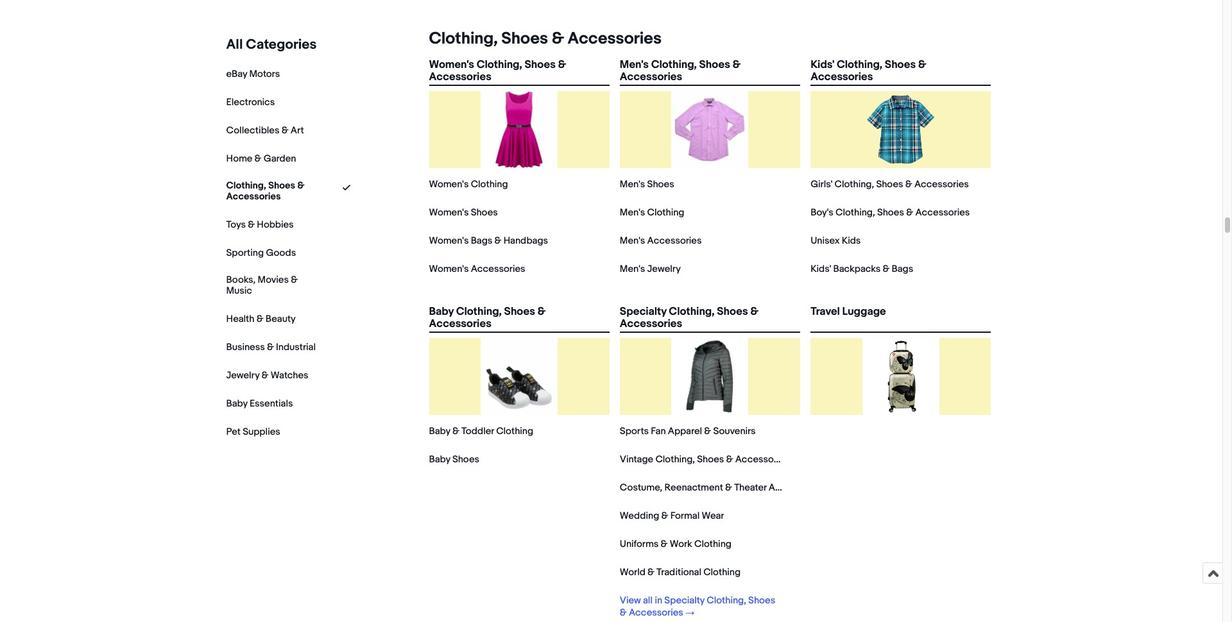 Task type: locate. For each thing, give the bounding box(es) containing it.
1 vertical spatial bags
[[892, 263, 914, 275]]

women's accessories
[[429, 263, 525, 275]]

home & garden
[[226, 153, 296, 165]]

shoes inside kids' clothing, shoes & accessories
[[885, 58, 916, 71]]

men's shoes
[[620, 178, 674, 191]]

women's for women's shoes
[[429, 207, 469, 219]]

clothing up view all in specialty clothing, shoes & accessories link
[[704, 567, 741, 579]]

0 vertical spatial bags
[[471, 235, 493, 247]]

men's for men's clothing
[[620, 207, 645, 219]]

men's clothing, shoes & accessories image
[[672, 91, 749, 168]]

women's for women's bags & handbags
[[429, 235, 469, 247]]

specialty
[[620, 306, 667, 318], [665, 595, 705, 607]]

4 men's from the top
[[620, 235, 645, 247]]

1 horizontal spatial apparel
[[769, 482, 803, 494]]

sports fan apparel & souvenirs
[[620, 426, 756, 438]]

1 men's from the top
[[620, 58, 649, 71]]

clothing, for baby clothing, shoes & accessories
[[456, 306, 502, 318]]

0 vertical spatial jewelry
[[647, 263, 681, 275]]

men's for men's jewelry
[[620, 263, 645, 275]]

clothing, shoes & accessories up 'women's clothing, shoes & accessories' link
[[429, 29, 662, 49]]

accessories inside clothing, shoes & accessories
[[226, 191, 281, 203]]

2 women's from the top
[[429, 178, 469, 191]]

2 kids' from the top
[[811, 263, 831, 275]]

women's clothing, shoes & accessories link
[[429, 58, 610, 84]]

clothing, for kids' clothing, shoes & accessories
[[837, 58, 883, 71]]

travel luggage
[[811, 306, 886, 318]]

2 men's from the top
[[620, 178, 645, 191]]

clothing, inside women's clothing, shoes & accessories
[[477, 58, 522, 71]]

women's inside women's clothing, shoes & accessories
[[429, 58, 474, 71]]

clothing down the wear on the right bottom
[[695, 539, 732, 551]]

clothing
[[471, 178, 508, 191], [647, 207, 685, 219], [496, 426, 533, 438], [695, 539, 732, 551], [704, 567, 741, 579]]

1 vertical spatial clothing, shoes & accessories
[[226, 180, 305, 203]]

0 horizontal spatial clothing, shoes & accessories
[[226, 180, 305, 203]]

clothing right toddler
[[496, 426, 533, 438]]

3 women's from the top
[[429, 207, 469, 219]]

3 men's from the top
[[620, 207, 645, 219]]

baby inside baby clothing, shoes & accessories
[[429, 306, 454, 318]]

boy's clothing, shoes & accessories link
[[811, 207, 970, 219]]

view all in specialty clothing, shoes & accessories
[[620, 595, 776, 619]]

women's for women's accessories
[[429, 263, 469, 275]]

apparel right theater
[[769, 482, 803, 494]]

jewelry & watches link
[[226, 369, 309, 382]]

ebay
[[226, 68, 247, 80]]

home
[[226, 153, 253, 165]]

baby clothing, shoes & accessories image
[[481, 338, 558, 415]]

accessories inside baby clothing, shoes & accessories
[[429, 318, 492, 331]]

women's clothing link
[[429, 178, 508, 191]]

sports
[[620, 426, 649, 438]]

women's bags & handbags link
[[429, 235, 548, 247]]

costume,
[[620, 482, 663, 494]]

women's shoes link
[[429, 207, 498, 219]]

clothing, for boy's clothing, shoes & accessories
[[836, 207, 875, 219]]

women's accessories link
[[429, 263, 525, 275]]

4 women's from the top
[[429, 235, 469, 247]]

souvenirs
[[713, 426, 756, 438]]

sporting goods
[[226, 247, 296, 259]]

bags
[[471, 235, 493, 247], [892, 263, 914, 275]]

clothing, inside specialty clothing, shoes & accessories
[[669, 306, 715, 318]]

beauty
[[266, 313, 296, 325]]

clothing, inside men's clothing, shoes & accessories
[[651, 58, 697, 71]]

wedding & formal wear link
[[620, 510, 724, 523]]

clothing, inside view all in specialty clothing, shoes & accessories
[[707, 595, 746, 607]]

shoes inside specialty clothing, shoes & accessories
[[717, 306, 748, 318]]

vintage
[[620, 454, 654, 466]]

clothing, for girls' clothing, shoes & accessories
[[835, 178, 874, 191]]

accessories inside men's clothing, shoes & accessories
[[620, 71, 682, 84]]

1 kids' from the top
[[811, 58, 835, 71]]

sports fan apparel & souvenirs link
[[620, 426, 756, 438]]

fan
[[651, 426, 666, 438]]

&
[[552, 29, 564, 49], [558, 58, 566, 71], [733, 58, 741, 71], [918, 58, 927, 71], [282, 125, 289, 137], [255, 153, 262, 165], [906, 178, 913, 191], [297, 180, 305, 192], [907, 207, 914, 219], [248, 219, 255, 231], [495, 235, 502, 247], [883, 263, 890, 275], [291, 274, 298, 286], [538, 306, 546, 318], [751, 306, 759, 318], [257, 313, 264, 325], [267, 341, 274, 353], [262, 369, 269, 382], [452, 426, 459, 438], [704, 426, 711, 438], [726, 454, 733, 466], [725, 482, 732, 494], [662, 510, 669, 523], [661, 539, 668, 551], [648, 567, 655, 579], [620, 607, 627, 619]]

clothing, shoes & accessories link down garden
[[226, 180, 316, 203]]

jewelry down men's accessories link
[[647, 263, 681, 275]]

unisex kids
[[811, 235, 861, 247]]

apparel right the fan
[[668, 426, 702, 438]]

clothing, inside baby clothing, shoes & accessories
[[456, 306, 502, 318]]

baby for baby shoes
[[429, 454, 450, 466]]

boy's
[[811, 207, 834, 219]]

0 horizontal spatial clothing, shoes & accessories link
[[226, 180, 316, 203]]

specialty right in
[[665, 595, 705, 607]]

1 horizontal spatial bags
[[892, 263, 914, 275]]

clothing,
[[429, 29, 498, 49], [477, 58, 522, 71], [651, 58, 697, 71], [837, 58, 883, 71], [835, 178, 874, 191], [226, 180, 266, 192], [836, 207, 875, 219], [456, 306, 502, 318], [669, 306, 715, 318], [656, 454, 695, 466], [707, 595, 746, 607]]

5 men's from the top
[[620, 263, 645, 275]]

men's inside men's clothing, shoes & accessories
[[620, 58, 649, 71]]

baby shoes
[[429, 454, 480, 466]]

specialty down 'men's jewelry'
[[620, 306, 667, 318]]

business
[[226, 341, 265, 353]]

& inside view all in specialty clothing, shoes & accessories
[[620, 607, 627, 619]]

1 vertical spatial apparel
[[769, 482, 803, 494]]

women's
[[429, 58, 474, 71], [429, 178, 469, 191], [429, 207, 469, 219], [429, 235, 469, 247], [429, 263, 469, 275]]

1 horizontal spatial clothing, shoes & accessories link
[[424, 29, 662, 49]]

view
[[620, 595, 641, 607]]

baby up baby shoes
[[429, 426, 450, 438]]

kids' for kids' clothing, shoes & accessories
[[811, 58, 835, 71]]

men's clothing
[[620, 207, 685, 219]]

baby for baby & toddler clothing
[[429, 426, 450, 438]]

categories
[[246, 37, 317, 53]]

women's clothing, shoes & accessories
[[429, 58, 566, 84]]

1 vertical spatial jewelry
[[226, 369, 260, 382]]

kids
[[842, 235, 861, 247]]

baby up the pet
[[226, 398, 248, 410]]

0 vertical spatial clothing, shoes & accessories
[[429, 29, 662, 49]]

0 vertical spatial apparel
[[668, 426, 702, 438]]

ebay motors
[[226, 68, 280, 80]]

5 women's from the top
[[429, 263, 469, 275]]

apparel
[[668, 426, 702, 438], [769, 482, 803, 494]]

uniforms
[[620, 539, 659, 551]]

0 vertical spatial specialty
[[620, 306, 667, 318]]

0 vertical spatial clothing, shoes & accessories link
[[424, 29, 662, 49]]

0 horizontal spatial bags
[[471, 235, 493, 247]]

clothing, inside kids' clothing, shoes & accessories
[[837, 58, 883, 71]]

clothing up women's shoes link
[[471, 178, 508, 191]]

clothing for uniforms
[[695, 539, 732, 551]]

baby & toddler clothing
[[429, 426, 533, 438]]

industrial
[[276, 341, 316, 353]]

reenactment
[[665, 482, 723, 494]]

1 vertical spatial kids'
[[811, 263, 831, 275]]

jewelry down business in the bottom of the page
[[226, 369, 260, 382]]

men's jewelry
[[620, 263, 681, 275]]

baby for baby clothing, shoes & accessories
[[429, 306, 454, 318]]

clothing, shoes & accessories down home & garden link
[[226, 180, 305, 203]]

clothing, for vintage clothing, shoes & accessories
[[656, 454, 695, 466]]

bags right backpacks
[[892, 263, 914, 275]]

1 horizontal spatial jewelry
[[647, 263, 681, 275]]

baby down women's accessories 'link' on the top left of page
[[429, 306, 454, 318]]

men's for men's clothing, shoes & accessories
[[620, 58, 649, 71]]

kids' inside kids' clothing, shoes & accessories
[[811, 58, 835, 71]]

baby down baby & toddler clothing link
[[429, 454, 450, 466]]

baby
[[429, 306, 454, 318], [226, 398, 248, 410], [429, 426, 450, 438], [429, 454, 450, 466]]

men's accessories
[[620, 235, 702, 247]]

1 vertical spatial specialty
[[665, 595, 705, 607]]

kids' clothing, shoes & accessories link
[[811, 58, 991, 84]]

bags up the women's accessories
[[471, 235, 493, 247]]

wedding & formal wear
[[620, 510, 724, 523]]

all categories
[[226, 37, 317, 53]]

girls' clothing, shoes & accessories link
[[811, 178, 969, 191]]

kids' clothing, shoes & accessories image
[[863, 91, 940, 168]]

clothing, shoes & accessories
[[429, 29, 662, 49], [226, 180, 305, 203]]

specialty clothing, shoes & accessories image
[[672, 338, 749, 415]]

1 women's from the top
[[429, 58, 474, 71]]

clothing for baby
[[496, 426, 533, 438]]

accessories inside kids' clothing, shoes & accessories
[[811, 71, 873, 84]]

0 vertical spatial kids'
[[811, 58, 835, 71]]

women's for women's clothing, shoes & accessories
[[429, 58, 474, 71]]

work
[[670, 539, 692, 551]]

accessories
[[568, 29, 662, 49], [429, 71, 492, 84], [620, 71, 682, 84], [811, 71, 873, 84], [915, 178, 969, 191], [226, 191, 281, 203], [916, 207, 970, 219], [647, 235, 702, 247], [471, 263, 525, 275], [429, 318, 492, 331], [620, 318, 682, 331], [735, 454, 790, 466], [629, 607, 684, 619]]

clothing, shoes & accessories link up 'women's clothing, shoes & accessories' link
[[424, 29, 662, 49]]

baby clothing, shoes & accessories
[[429, 306, 546, 331]]

men's shoes link
[[620, 178, 674, 191]]

formal
[[671, 510, 700, 523]]

in
[[655, 595, 663, 607]]

costume, reenactment & theater apparel link
[[620, 482, 803, 494]]

pet supplies
[[226, 426, 280, 438]]

men's jewelry link
[[620, 263, 681, 275]]



Task type: describe. For each thing, give the bounding box(es) containing it.
shoes inside women's clothing, shoes & accessories
[[525, 58, 556, 71]]

electronics
[[226, 96, 275, 108]]

& inside women's clothing, shoes & accessories
[[558, 58, 566, 71]]

essentials
[[250, 398, 293, 410]]

& inside clothing, shoes & accessories
[[297, 180, 305, 192]]

clothing, for men's clothing, shoes & accessories
[[651, 58, 697, 71]]

clothing for world
[[704, 567, 741, 579]]

baby shoes link
[[429, 454, 480, 466]]

electronics link
[[226, 96, 275, 108]]

motors
[[249, 68, 280, 80]]

women's bags & handbags
[[429, 235, 548, 247]]

shoes inside men's clothing, shoes & accessories
[[699, 58, 730, 71]]

backpacks
[[834, 263, 881, 275]]

unisex
[[811, 235, 840, 247]]

handbags
[[504, 235, 548, 247]]

accessories inside women's clothing, shoes & accessories
[[429, 71, 492, 84]]

vintage clothing, shoes & accessories link
[[620, 454, 790, 466]]

books, movies & music
[[226, 274, 298, 297]]

travel luggage link
[[811, 306, 991, 329]]

movies
[[258, 274, 289, 286]]

theater
[[734, 482, 767, 494]]

toys & hobbies link
[[226, 219, 294, 231]]

kids' backpacks & bags
[[811, 263, 914, 275]]

books,
[[226, 274, 256, 286]]

men's clothing link
[[620, 207, 685, 219]]

costume, reenactment & theater apparel
[[620, 482, 803, 494]]

1 vertical spatial clothing, shoes & accessories link
[[226, 180, 316, 203]]

wedding
[[620, 510, 659, 523]]

1 horizontal spatial clothing, shoes & accessories
[[429, 29, 662, 49]]

specialty inside specialty clothing, shoes & accessories
[[620, 306, 667, 318]]

business & industrial
[[226, 341, 316, 353]]

0 horizontal spatial apparel
[[668, 426, 702, 438]]

kids' backpacks & bags link
[[811, 263, 914, 275]]

health & beauty
[[226, 313, 296, 325]]

travel
[[811, 306, 840, 318]]

pet supplies link
[[226, 426, 280, 438]]

world & traditional clothing
[[620, 567, 741, 579]]

accessories inside specialty clothing, shoes & accessories
[[620, 318, 682, 331]]

accessories inside view all in specialty clothing, shoes & accessories
[[629, 607, 684, 619]]

clothing, for women's clothing, shoes & accessories
[[477, 58, 522, 71]]

baby & toddler clothing link
[[429, 426, 533, 438]]

baby essentials
[[226, 398, 293, 410]]

sporting
[[226, 247, 264, 259]]

home & garden link
[[226, 153, 296, 165]]

uniforms & work clothing link
[[620, 539, 732, 551]]

baby clothing, shoes & accessories link
[[429, 306, 610, 331]]

& inside specialty clothing, shoes & accessories
[[751, 306, 759, 318]]

ebay motors link
[[226, 68, 280, 80]]

collectibles & art
[[226, 125, 304, 137]]

men's for men's accessories
[[620, 235, 645, 247]]

health
[[226, 313, 255, 325]]

women's for women's clothing
[[429, 178, 469, 191]]

kids' clothing, shoes & accessories
[[811, 58, 927, 84]]

hobbies
[[257, 219, 294, 231]]

world
[[620, 567, 646, 579]]

shoes inside baby clothing, shoes & accessories
[[504, 306, 535, 318]]

luggage
[[843, 306, 886, 318]]

baby essentials link
[[226, 398, 293, 410]]

watches
[[271, 369, 309, 382]]

clothing, inside clothing, shoes & accessories
[[226, 180, 266, 192]]

0 horizontal spatial jewelry
[[226, 369, 260, 382]]

& inside kids' clothing, shoes & accessories
[[918, 58, 927, 71]]

view all in specialty clothing, shoes & accessories link
[[620, 595, 783, 619]]

toddler
[[462, 426, 494, 438]]

garden
[[264, 153, 296, 165]]

baby for baby essentials
[[226, 398, 248, 410]]

uniforms & work clothing
[[620, 539, 732, 551]]

sporting goods link
[[226, 247, 296, 259]]

& inside books, movies & music
[[291, 274, 298, 286]]

girls'
[[811, 178, 833, 191]]

books, movies & music link
[[226, 274, 316, 297]]

women's clothing
[[429, 178, 508, 191]]

clothing up men's accessories
[[647, 207, 685, 219]]

men's clothing, shoes & accessories link
[[620, 58, 801, 84]]

clothing, for specialty clothing, shoes & accessories
[[669, 306, 715, 318]]

women's shoes
[[429, 207, 498, 219]]

& inside men's clothing, shoes & accessories
[[733, 58, 741, 71]]

travel luggage image
[[863, 338, 940, 415]]

women's clothing, shoes & accessories image
[[481, 91, 558, 168]]

& inside baby clothing, shoes & accessories
[[538, 306, 546, 318]]

jewelry & watches
[[226, 369, 309, 382]]

girls' clothing, shoes & accessories
[[811, 178, 969, 191]]

collectibles & art link
[[226, 125, 304, 137]]

toys & hobbies
[[226, 219, 294, 231]]

collectibles
[[226, 125, 280, 137]]

health & beauty link
[[226, 313, 296, 325]]

all
[[643, 595, 653, 607]]

vintage clothing, shoes & accessories
[[620, 454, 790, 466]]

shoes inside view all in specialty clothing, shoes & accessories
[[749, 595, 776, 607]]

men's accessories link
[[620, 235, 702, 247]]

specialty clothing, shoes & accessories
[[620, 306, 759, 331]]

wear
[[702, 510, 724, 523]]

men's for men's shoes
[[620, 178, 645, 191]]

unisex kids link
[[811, 235, 861, 247]]

specialty inside view all in specialty clothing, shoes & accessories
[[665, 595, 705, 607]]

toys
[[226, 219, 246, 231]]

pet
[[226, 426, 241, 438]]

kids' for kids' backpacks & bags
[[811, 263, 831, 275]]

world & traditional clothing link
[[620, 567, 741, 579]]

men's clothing, shoes & accessories
[[620, 58, 741, 84]]



Task type: vqa. For each thing, say whether or not it's contained in the screenshot.
the top 7
no



